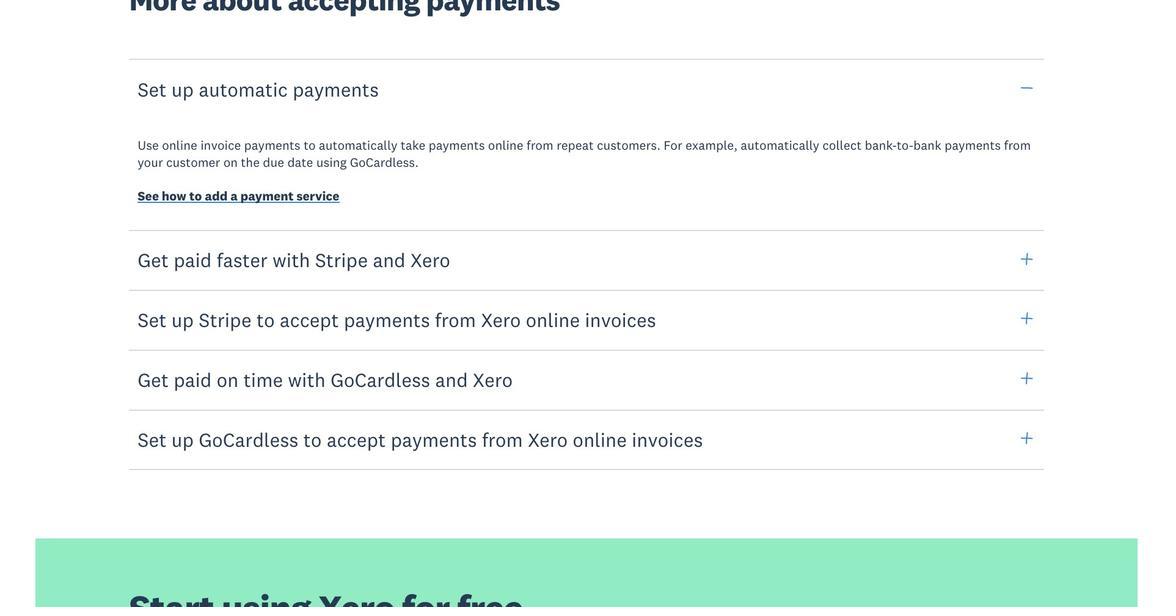 Task type: describe. For each thing, give the bounding box(es) containing it.
using
[[316, 154, 347, 170]]

up for stripe
[[171, 308, 194, 332]]

due
[[263, 154, 284, 170]]

your
[[138, 154, 163, 170]]

get paid faster with stripe and xero
[[138, 248, 451, 272]]

xero for set up stripe to accept payments from xero online invoices
[[481, 308, 521, 332]]

customer
[[166, 154, 220, 170]]

to inside dropdown button
[[257, 308, 275, 332]]

get paid on time with gocardless and xero button
[[129, 349, 1045, 411]]

customers.
[[597, 137, 661, 154]]

get for get paid on time with gocardless and xero
[[138, 367, 169, 392]]

gocardless inside dropdown button
[[331, 367, 430, 392]]

payments inside set up automatic payments dropdown button
[[293, 77, 379, 101]]

get paid faster with stripe and xero button
[[129, 229, 1045, 291]]

on inside dropdown button
[[217, 367, 239, 392]]

0 vertical spatial and
[[373, 248, 406, 272]]

1 vertical spatial with
[[288, 367, 326, 392]]

payment
[[241, 188, 294, 204]]

up for automatic
[[171, 77, 194, 101]]

set up stripe to accept payments from xero online invoices button
[[129, 289, 1045, 351]]

a
[[231, 188, 238, 204]]

1 horizontal spatial and
[[435, 367, 468, 392]]

see
[[138, 188, 159, 204]]

collect
[[823, 137, 862, 154]]

for
[[664, 137, 683, 154]]

add
[[205, 188, 228, 204]]

gocardless.
[[350, 154, 419, 170]]

0 vertical spatial with
[[273, 248, 310, 272]]

payments inside set up gocardless to accept payments from xero online invoices dropdown button
[[391, 427, 477, 452]]

invoices for set up stripe to accept payments from xero online invoices
[[585, 308, 656, 332]]

xero for get paid on time with gocardless and xero
[[473, 367, 513, 392]]

automatic
[[199, 77, 288, 101]]

take
[[401, 137, 426, 154]]

date
[[288, 154, 313, 170]]

accept for stripe
[[280, 308, 339, 332]]

paid for on
[[174, 367, 212, 392]]

from inside dropdown button
[[435, 308, 476, 332]]

service
[[297, 188, 340, 204]]

get for get paid faster with stripe and xero
[[138, 248, 169, 272]]

online for set up stripe to accept payments from xero online invoices
[[526, 308, 580, 332]]

set for set up gocardless to accept payments from xero online invoices
[[138, 427, 167, 452]]

to inside dropdown button
[[304, 427, 322, 452]]

get paid on time with gocardless and xero
[[138, 367, 513, 392]]

paid for faster
[[174, 248, 212, 272]]



Task type: locate. For each thing, give the bounding box(es) containing it.
to
[[304, 137, 316, 154], [189, 188, 202, 204], [257, 308, 275, 332], [304, 427, 322, 452]]

1 set from the top
[[138, 77, 167, 101]]

set up gocardless to accept payments from xero online invoices
[[138, 427, 703, 452]]

0 vertical spatial gocardless
[[331, 367, 430, 392]]

paid
[[174, 248, 212, 272], [174, 367, 212, 392]]

on inside "use online invoice payments to automatically take payments online from repeat customers. for example, automatically collect bank-to-bank payments from your customer on the due date using gocardless."
[[224, 154, 238, 170]]

1 horizontal spatial automatically
[[741, 137, 820, 154]]

invoices inside dropdown button
[[632, 427, 703, 452]]

with
[[273, 248, 310, 272], [288, 367, 326, 392]]

with right the faster
[[273, 248, 310, 272]]

1 vertical spatial and
[[435, 367, 468, 392]]

on left time
[[217, 367, 239, 392]]

the
[[241, 154, 260, 170]]

1 vertical spatial up
[[171, 308, 194, 332]]

0 horizontal spatial stripe
[[199, 308, 252, 332]]

1 automatically from the left
[[319, 137, 398, 154]]

1 vertical spatial get
[[138, 367, 169, 392]]

online
[[162, 137, 197, 154], [488, 137, 524, 154], [526, 308, 580, 332], [573, 427, 627, 452]]

use
[[138, 137, 159, 154]]

from inside dropdown button
[[482, 427, 523, 452]]

xero
[[411, 248, 451, 272], [481, 308, 521, 332], [473, 367, 513, 392], [528, 427, 568, 452]]

with right time
[[288, 367, 326, 392]]

invoice
[[201, 137, 241, 154]]

set inside set up stripe to accept payments from xero online invoices dropdown button
[[138, 308, 167, 332]]

time
[[244, 367, 283, 392]]

accept inside dropdown button
[[327, 427, 386, 452]]

stripe
[[315, 248, 368, 272], [199, 308, 252, 332]]

see how to add a payment service link
[[138, 188, 340, 207]]

1 vertical spatial paid
[[174, 367, 212, 392]]

to up date
[[304, 137, 316, 154]]

see how to add a payment service
[[138, 188, 340, 204]]

on
[[224, 154, 238, 170], [217, 367, 239, 392]]

set
[[138, 77, 167, 101], [138, 308, 167, 332], [138, 427, 167, 452]]

to left add
[[189, 188, 202, 204]]

gocardless
[[331, 367, 430, 392], [199, 427, 299, 452]]

faster
[[217, 248, 268, 272]]

to inside "use online invoice payments to automatically take payments online from repeat customers. for example, automatically collect bank-to-bank payments from your customer on the due date using gocardless."
[[304, 137, 316, 154]]

invoices inside dropdown button
[[585, 308, 656, 332]]

to down get paid on time with gocardless and xero
[[304, 427, 322, 452]]

0 horizontal spatial gocardless
[[199, 427, 299, 452]]

accept
[[280, 308, 339, 332], [327, 427, 386, 452]]

0 vertical spatial on
[[224, 154, 238, 170]]

payments inside set up stripe to accept payments from xero online invoices dropdown button
[[344, 308, 430, 332]]

set for set up automatic payments
[[138, 77, 167, 101]]

2 up from the top
[[171, 308, 194, 332]]

set up automatic payments element
[[117, 120, 1057, 231]]

set for set up stripe to accept payments from xero online invoices
[[138, 308, 167, 332]]

0 vertical spatial invoices
[[585, 308, 656, 332]]

3 set from the top
[[138, 427, 167, 452]]

0 vertical spatial stripe
[[315, 248, 368, 272]]

1 vertical spatial stripe
[[199, 308, 252, 332]]

up for gocardless
[[171, 427, 194, 452]]

0 vertical spatial up
[[171, 77, 194, 101]]

1 horizontal spatial gocardless
[[331, 367, 430, 392]]

online inside dropdown button
[[573, 427, 627, 452]]

up
[[171, 77, 194, 101], [171, 308, 194, 332], [171, 427, 194, 452]]

3 up from the top
[[171, 427, 194, 452]]

2 vertical spatial set
[[138, 427, 167, 452]]

set up stripe to accept payments from xero online invoices
[[138, 308, 656, 332]]

gocardless inside dropdown button
[[199, 427, 299, 452]]

set inside set up gocardless to accept payments from xero online invoices dropdown button
[[138, 427, 167, 452]]

1 get from the top
[[138, 248, 169, 272]]

repeat
[[557, 137, 594, 154]]

get
[[138, 248, 169, 272], [138, 367, 169, 392]]

automatically
[[319, 137, 398, 154], [741, 137, 820, 154]]

and
[[373, 248, 406, 272], [435, 367, 468, 392]]

1 horizontal spatial stripe
[[315, 248, 368, 272]]

1 vertical spatial set
[[138, 308, 167, 332]]

0 vertical spatial get
[[138, 248, 169, 272]]

1 vertical spatial invoices
[[632, 427, 703, 452]]

bank-
[[865, 137, 897, 154]]

1 vertical spatial accept
[[327, 427, 386, 452]]

2 paid from the top
[[174, 367, 212, 392]]

example,
[[686, 137, 738, 154]]

1 up from the top
[[171, 77, 194, 101]]

accept for gocardless
[[327, 427, 386, 452]]

payments
[[293, 77, 379, 101], [244, 137, 301, 154], [429, 137, 485, 154], [945, 137, 1001, 154], [344, 308, 430, 332], [391, 427, 477, 452]]

online inside dropdown button
[[526, 308, 580, 332]]

how
[[162, 188, 187, 204]]

xero inside dropdown button
[[528, 427, 568, 452]]

use online invoice payments to automatically take payments online from repeat customers. for example, automatically collect bank-to-bank payments from your customer on the due date using gocardless.
[[138, 137, 1031, 170]]

0 horizontal spatial and
[[373, 248, 406, 272]]

on down invoice
[[224, 154, 238, 170]]

set inside set up automatic payments dropdown button
[[138, 77, 167, 101]]

invoices for set up gocardless to accept payments from xero online invoices
[[632, 427, 703, 452]]

set up gocardless to accept payments from xero online invoices button
[[129, 409, 1045, 470]]

accept inside dropdown button
[[280, 308, 339, 332]]

to-
[[897, 137, 914, 154]]

set up automatic payments
[[138, 77, 379, 101]]

online for use online invoice payments to automatically take payments online from repeat customers. for example, automatically collect bank-to-bank payments from your customer on the due date using gocardless.
[[488, 137, 524, 154]]

to up time
[[257, 308, 275, 332]]

0 vertical spatial set
[[138, 77, 167, 101]]

set up automatic payments button
[[129, 58, 1045, 120]]

2 automatically from the left
[[741, 137, 820, 154]]

2 get from the top
[[138, 367, 169, 392]]

1 paid from the top
[[174, 248, 212, 272]]

2 vertical spatial up
[[171, 427, 194, 452]]

online for set up gocardless to accept payments from xero online invoices
[[573, 427, 627, 452]]

2 set from the top
[[138, 308, 167, 332]]

up inside dropdown button
[[171, 427, 194, 452]]

0 vertical spatial accept
[[280, 308, 339, 332]]

invoices
[[585, 308, 656, 332], [632, 427, 703, 452]]

1 vertical spatial on
[[217, 367, 239, 392]]

bank
[[914, 137, 942, 154]]

from
[[527, 137, 554, 154], [1005, 137, 1031, 154], [435, 308, 476, 332], [482, 427, 523, 452]]

0 vertical spatial paid
[[174, 248, 212, 272]]

xero for set up gocardless to accept payments from xero online invoices
[[528, 427, 568, 452]]

1 vertical spatial gocardless
[[199, 427, 299, 452]]

0 horizontal spatial automatically
[[319, 137, 398, 154]]



Task type: vqa. For each thing, say whether or not it's contained in the screenshot.
name for First name
no



